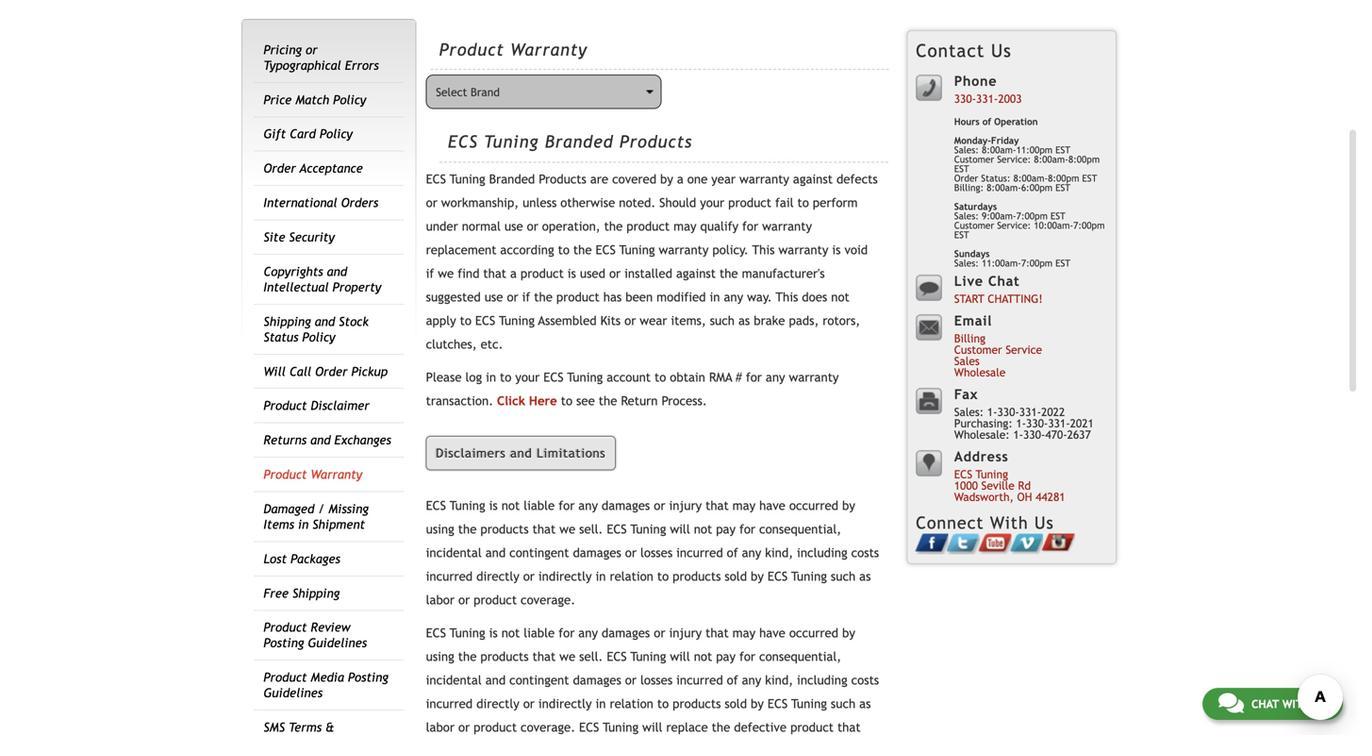 Task type: locate. For each thing, give the bounding box(es) containing it.
site security
[[264, 230, 335, 244]]

of inside ecs tuning is not liable for any damages or injury that may have occurred by using the products that we sell. ecs tuning will not pay for consequential, incidental and contingent damages or losses incurred of any kind, including costs incurred directly or indirectly in relation to products sold by ecs tuning such as labor or product coverage.
[[727, 545, 738, 560]]

product warranty
[[439, 40, 588, 60], [264, 467, 362, 482]]

0 vertical spatial including
[[797, 545, 848, 560]]

chat left with at bottom right
[[1252, 697, 1280, 710]]

policy for price match policy
[[333, 92, 366, 107]]

etc.
[[481, 337, 503, 351]]

tuning
[[484, 131, 539, 151], [450, 172, 486, 186], [620, 242, 655, 257], [499, 313, 535, 328], [567, 370, 603, 384], [976, 467, 1009, 481], [450, 498, 486, 513], [631, 522, 666, 536], [792, 569, 827, 584], [450, 626, 486, 640], [631, 649, 666, 664], [792, 696, 827, 711], [603, 720, 639, 735]]

costs inside the ecs tuning is not liable for any damages or injury that may have occurred by using the products that we sell. ecs tuning will not pay for consequential, incidental and contingent damages or losses incurred of any kind, including costs incurred directly or indirectly in relation to products sold by ecs tuning such as labor or product coverage. ecs tuning will replace the defective product
[[852, 673, 880, 687]]

1 vertical spatial product warranty
[[264, 467, 362, 482]]

costs for ecs tuning is not liable for any damages or injury that may have occurred by using the products that we sell. ecs tuning will not pay for consequential, incidental and contingent damages or losses incurred of any kind, including costs incurred directly or indirectly in relation to products sold by ecs tuning such as labor or product coverage. ecs tuning will replace the defective product 
[[852, 673, 880, 687]]

1- up wholesale:
[[988, 405, 998, 418]]

pay for ecs tuning is not liable for any damages or injury that may have occurred by using the products that we sell. ecs tuning will not pay for consequential, incidental and contingent damages or losses incurred of any kind, including costs incurred directly or indirectly in relation to products sold by ecs tuning such as labor or product coverage.
[[716, 522, 736, 536]]

1 vertical spatial of
[[727, 545, 738, 560]]

lost packages link
[[264, 551, 340, 566]]

1 using from the top
[[426, 522, 455, 536]]

0 vertical spatial using
[[426, 522, 455, 536]]

your up qualify
[[700, 195, 725, 210]]

posting inside product review posting guidelines
[[264, 636, 304, 650]]

1 occurred from the top
[[790, 498, 839, 513]]

using inside the ecs tuning is not liable for any damages or injury that may have occurred by using the products that we sell. ecs tuning will not pay for consequential, incidental and contingent damages or losses incurred of any kind, including costs incurred directly or indirectly in relation to products sold by ecs tuning such as labor or product coverage. ecs tuning will replace the defective product
[[426, 649, 455, 664]]

sales
[[955, 354, 980, 367]]

does
[[802, 289, 828, 304]]

any inside please log in to your ecs tuning account to obtain rma # for any warranty transaction.
[[766, 370, 786, 384]]

3 customer from the top
[[955, 343, 1003, 356]]

1 service: from the top
[[998, 154, 1031, 165]]

labor inside ecs tuning is not liable for any damages or injury that may have occurred by using the products that we sell. ecs tuning will not pay for consequential, incidental and contingent damages or losses incurred of any kind, including costs incurred directly or indirectly in relation to products sold by ecs tuning such as labor or product coverage.
[[426, 593, 455, 607]]

0 vertical spatial have
[[760, 498, 786, 513]]

0 vertical spatial directly
[[477, 569, 520, 584]]

0 horizontal spatial order
[[264, 161, 296, 176]]

branded up are
[[545, 131, 614, 151]]

0 horizontal spatial posting
[[264, 636, 304, 650]]

330- inside phone 330-331-2003
[[955, 92, 977, 105]]

1 vertical spatial your
[[515, 370, 540, 384]]

chat with us link
[[1203, 688, 1344, 720]]

7:00pm down 10:00am-
[[1022, 258, 1053, 268]]

guidelines inside product review posting guidelines
[[308, 636, 367, 650]]

warranty up ecs tuning branded products
[[511, 40, 588, 60]]

2021
[[1071, 416, 1094, 430]]

this
[[753, 242, 775, 257], [776, 289, 799, 304]]

kind, for ecs tuning is not liable for any damages or injury that may have occurred by using the products that we sell. ecs tuning will not pay for consequential, incidental and contingent damages or losses incurred of any kind, including costs incurred directly or indirectly in relation to products sold by ecs tuning such as labor or product coverage. ecs tuning will replace the defective product 
[[765, 673, 794, 687]]

us right with at bottom right
[[1314, 697, 1328, 710]]

0 vertical spatial branded
[[545, 131, 614, 151]]

1 vertical spatial as
[[860, 569, 871, 584]]

1 vertical spatial shipping
[[292, 586, 340, 600]]

copyrights and intellectual property
[[264, 264, 381, 294]]

0 vertical spatial warranty
[[511, 40, 588, 60]]

0 vertical spatial liable
[[524, 498, 555, 513]]

noted.
[[619, 195, 656, 210]]

indirectly inside ecs tuning is not liable for any damages or injury that may have occurred by using the products that we sell. ecs tuning will not pay for consequential, incidental and contingent damages or losses incurred of any kind, including costs incurred directly or indirectly in relation to products sold by ecs tuning such as labor or product coverage.
[[539, 569, 592, 584]]

as inside ecs tuning is not liable for any damages or injury that may have occurred by using the products that we sell. ecs tuning will not pay for consequential, incidental and contingent damages or losses incurred of any kind, including costs incurred directly or indirectly in relation to products sold by ecs tuning such as labor or product coverage.
[[860, 569, 871, 584]]

labor for ecs tuning is not liable for any damages or injury that may have occurred by using the products that we sell. ecs tuning will not pay for consequential, incidental and contingent damages or losses incurred of any kind, including costs incurred directly or indirectly in relation to products sold by ecs tuning such as labor or product coverage. ecs tuning will replace the defective product 
[[426, 720, 455, 735]]

exchanges
[[335, 433, 391, 447]]

phone
[[955, 73, 998, 89]]

1 sell. from the top
[[579, 522, 603, 536]]

branded inside ecs tuning branded products are covered by a one year warranty against defects or workmanship, unless otherwise noted. should your product fail to perform under normal use or operation, the product may qualify for warranty replacement according to the ecs tuning warranty policy. this warranty is void if we find that a product is used or installed against the manufacturer's suggested use or if the product has been modified in any way. this does not apply to ecs tuning assembled kits or wear items, such as brake pads, rotors, clutches, etc.
[[489, 172, 535, 186]]

2 liable from the top
[[524, 626, 555, 640]]

contact
[[916, 40, 985, 61]]

product inside product media posting guidelines
[[264, 670, 307, 685]]

1 sales: from the top
[[955, 144, 979, 155]]

1 vertical spatial 8:00pm
[[1048, 173, 1080, 183]]

posting down free on the bottom of the page
[[264, 636, 304, 650]]

1 horizontal spatial us
[[1035, 513, 1055, 533]]

log
[[466, 370, 482, 384]]

1 horizontal spatial if
[[522, 289, 531, 304]]

and inside shipping and stock status policy
[[315, 314, 335, 329]]

click here to see the return process.
[[497, 393, 707, 408]]

service
[[1006, 343, 1043, 356]]

1 directly from the top
[[477, 569, 520, 584]]

if up suggested
[[426, 266, 434, 281]]

labor for ecs tuning is not liable for any damages or injury that may have occurred by using the products that we sell. ecs tuning will not pay for consequential, incidental and contingent damages or losses incurred of any kind, including costs incurred directly or indirectly in relation to products sold by ecs tuning such as labor or product coverage.
[[426, 593, 455, 607]]

orders
[[341, 195, 379, 210]]

pay inside ecs tuning is not liable for any damages or injury that may have occurred by using the products that we sell. ecs tuning will not pay for consequential, incidental and contingent damages or losses incurred of any kind, including costs incurred directly or indirectly in relation to products sold by ecs tuning such as labor or product coverage.
[[716, 522, 736, 536]]

injury inside the ecs tuning is not liable for any damages or injury that may have occurred by using the products that we sell. ecs tuning will not pay for consequential, incidental and contingent damages or losses incurred of any kind, including costs incurred directly or indirectly in relation to products sold by ecs tuning such as labor or product coverage. ecs tuning will replace the defective product
[[669, 626, 702, 640]]

occurred inside the ecs tuning is not liable for any damages or injury that may have occurred by using the products that we sell. ecs tuning will not pay for consequential, incidental and contingent damages or losses incurred of any kind, including costs incurred directly or indirectly in relation to products sold by ecs tuning such as labor or product coverage. ecs tuning will replace the defective product
[[790, 626, 839, 640]]

7:00pm down 6:00pm
[[1017, 210, 1048, 221]]

order down the gift
[[264, 161, 296, 176]]

product inside product review posting guidelines
[[264, 620, 307, 635]]

a down according
[[510, 266, 517, 281]]

2 vertical spatial customer
[[955, 343, 1003, 356]]

against up perform
[[793, 172, 833, 186]]

1 vertical spatial guidelines
[[264, 686, 323, 700]]

0 vertical spatial chat
[[989, 273, 1020, 289]]

have inside the ecs tuning is not liable for any damages or injury that may have occurred by using the products that we sell. ecs tuning will not pay for consequential, incidental and contingent damages or losses incurred of any kind, including costs incurred directly or indirectly in relation to products sold by ecs tuning such as labor or product coverage. ecs tuning will replace the defective product
[[760, 626, 786, 640]]

or inside pricing or typographical errors
[[306, 42, 318, 57]]

of
[[983, 116, 992, 127], [727, 545, 738, 560], [727, 673, 738, 687]]

pickup
[[351, 364, 388, 379]]

order left status: at the top right of page
[[955, 173, 979, 183]]

a left the one
[[677, 172, 684, 186]]

0 vertical spatial injury
[[669, 498, 702, 513]]

0 vertical spatial such
[[710, 313, 735, 328]]

1 vertical spatial costs
[[852, 673, 880, 687]]

sell.
[[579, 522, 603, 536], [579, 649, 603, 664]]

we inside the ecs tuning is not liable for any damages or injury that may have occurred by using the products that we sell. ecs tuning will not pay for consequential, incidental and contingent damages or losses incurred of any kind, including costs incurred directly or indirectly in relation to products sold by ecs tuning such as labor or product coverage. ecs tuning will replace the defective product
[[560, 649, 576, 664]]

according
[[500, 242, 554, 257]]

relation inside ecs tuning is not liable for any damages or injury that may have occurred by using the products that we sell. ecs tuning will not pay for consequential, incidental and contingent damages or losses incurred of any kind, including costs incurred directly or indirectly in relation to products sold by ecs tuning such as labor or product coverage.
[[610, 569, 654, 584]]

for inside ecs tuning branded products are covered by a one year warranty against defects or workmanship, unless otherwise noted. should your product fail to perform under normal use or operation, the product may qualify for warranty replacement according to the ecs tuning warranty policy. this warranty is void if we find that a product is used or installed against the manufacturer's suggested use or if the product has been modified in any way. this does not apply to ecs tuning assembled kits or wear items, such as brake pads, rotors, clutches, etc.
[[743, 219, 759, 233]]

1 vertical spatial will
[[670, 649, 690, 664]]

1 injury from the top
[[669, 498, 702, 513]]

0 vertical spatial a
[[677, 172, 684, 186]]

1 vertical spatial kind,
[[765, 673, 794, 687]]

2 vertical spatial of
[[727, 673, 738, 687]]

any
[[724, 289, 744, 304], [766, 370, 786, 384], [579, 498, 598, 513], [742, 545, 762, 560], [579, 626, 598, 640], [742, 673, 762, 687]]

0 vertical spatial relation
[[610, 569, 654, 584]]

sell. for ecs tuning is not liable for any damages or injury that may have occurred by using the products that we sell. ecs tuning will not pay for consequential, incidental and contingent damages or losses incurred of any kind, including costs incurred directly or indirectly in relation to products sold by ecs tuning such as labor or product coverage. ecs tuning will replace the defective product 
[[579, 649, 603, 664]]

sales: down hours
[[955, 144, 979, 155]]

this down 'manufacturer's'
[[776, 289, 799, 304]]

0 vertical spatial coverage.
[[521, 593, 576, 607]]

warranty
[[740, 172, 790, 186], [762, 219, 812, 233], [659, 242, 709, 257], [779, 242, 829, 257], [789, 370, 839, 384]]

330- down phone
[[955, 92, 977, 105]]

international orders
[[264, 195, 379, 210]]

billing link
[[955, 331, 986, 345]]

order right call
[[315, 364, 348, 379]]

fax sales: 1-330-331-2022 purchasing: 1-330-331-2021 wholesale: 1-330-470-2637
[[955, 386, 1094, 441]]

1 vertical spatial consequential,
[[760, 649, 842, 664]]

0 vertical spatial losses
[[641, 545, 673, 560]]

directly inside ecs tuning is not liable for any damages or injury that may have occurred by using the products that we sell. ecs tuning will not pay for consequential, incidental and contingent damages or losses incurred of any kind, including costs incurred directly or indirectly in relation to products sold by ecs tuning such as labor or product coverage.
[[477, 569, 520, 584]]

1 horizontal spatial order
[[315, 364, 348, 379]]

policy right the card
[[320, 127, 353, 141]]

1 vertical spatial sold
[[725, 696, 747, 711]]

such for ecs tuning is not liable for any damages or injury that may have occurred by using the products that we sell. ecs tuning will not pay for consequential, incidental and contingent damages or losses incurred of any kind, including costs incurred directly or indirectly in relation to products sold by ecs tuning such as labor or product coverage. ecs tuning will replace the defective product 
[[831, 696, 856, 711]]

liable for ecs tuning is not liable for any damages or injury that may have occurred by using the products that we sell. ecs tuning will not pay for consequential, incidental and contingent damages or losses incurred of any kind, including costs incurred directly or indirectly in relation to products sold by ecs tuning such as labor or product coverage. ecs tuning will replace the defective product 
[[524, 626, 555, 640]]

1 vertical spatial policy
[[320, 127, 353, 141]]

product warranty up brand
[[439, 40, 588, 60]]

relation
[[610, 569, 654, 584], [610, 696, 654, 711]]

sell. inside ecs tuning is not liable for any damages or injury that may have occurred by using the products that we sell. ecs tuning will not pay for consequential, incidental and contingent damages or losses incurred of any kind, including costs incurred directly or indirectly in relation to products sold by ecs tuning such as labor or product coverage.
[[579, 522, 603, 536]]

chat down 11:00am- at the right top of the page
[[989, 273, 1020, 289]]

your inside ecs tuning branded products are covered by a one year warranty against defects or workmanship, unless otherwise noted. should your product fail to perform under normal use or operation, the product may qualify for warranty replacement according to the ecs tuning warranty policy. this warranty is void if we find that a product is used or installed against the manufacturer's suggested use or if the product has been modified in any way. this does not apply to ecs tuning assembled kits or wear items, such as brake pads, rotors, clutches, etc.
[[700, 195, 725, 210]]

missing
[[329, 501, 369, 516]]

guidelines
[[308, 636, 367, 650], [264, 686, 323, 700]]

warranty up 'manufacturer's'
[[779, 242, 829, 257]]

0 vertical spatial service:
[[998, 154, 1031, 165]]

including inside ecs tuning is not liable for any damages or injury that may have occurred by using the products that we sell. ecs tuning will not pay for consequential, incidental and contingent damages or losses incurred of any kind, including costs incurred directly or indirectly in relation to products sold by ecs tuning such as labor or product coverage.
[[797, 545, 848, 560]]

pricing or typographical errors
[[264, 42, 379, 73]]

2 directly from the top
[[477, 696, 520, 711]]

1 horizontal spatial branded
[[545, 131, 614, 151]]

warranty up fail
[[740, 172, 790, 186]]

warranty down pads,
[[789, 370, 839, 384]]

property
[[333, 280, 381, 294]]

2 vertical spatial us
[[1314, 697, 1328, 710]]

1 vertical spatial injury
[[669, 626, 702, 640]]

0 horizontal spatial us
[[992, 40, 1012, 61]]

1 labor from the top
[[426, 593, 455, 607]]

0 horizontal spatial if
[[426, 266, 434, 281]]

guidelines inside product media posting guidelines
[[264, 686, 323, 700]]

330- up wholesale:
[[998, 405, 1020, 418]]

used
[[580, 266, 606, 281]]

of for ecs tuning is not liable for any damages or injury that may have occurred by using the products that we sell. ecs tuning will not pay for consequential, incidental and contingent damages or losses incurred of any kind, including costs incurred directly or indirectly in relation to products sold by ecs tuning such as labor or product coverage.
[[727, 545, 738, 560]]

1 vertical spatial liable
[[524, 626, 555, 640]]

1 vertical spatial sell.
[[579, 649, 603, 664]]

sms terms & link
[[264, 720, 334, 735]]

2 kind, from the top
[[765, 673, 794, 687]]

labor inside the ecs tuning is not liable for any damages or injury that may have occurred by using the products that we sell. ecs tuning will not pay for consequential, incidental and contingent damages or losses incurred of any kind, including costs incurred directly or indirectly in relation to products sold by ecs tuning such as labor or product coverage. ecs tuning will replace the defective product
[[426, 720, 455, 735]]

1 liable from the top
[[524, 498, 555, 513]]

us up phone
[[992, 40, 1012, 61]]

will
[[670, 522, 690, 536], [670, 649, 690, 664], [643, 720, 663, 735]]

1 vertical spatial coverage.
[[521, 720, 576, 735]]

incidental inside ecs tuning is not liable for any damages or injury that may have occurred by using the products that we sell. ecs tuning will not pay for consequential, incidental and contingent damages or losses incurred of any kind, including costs incurred directly or indirectly in relation to products sold by ecs tuning such as labor or product coverage.
[[426, 545, 482, 560]]

such inside ecs tuning branded products are covered by a one year warranty against defects or workmanship, unless otherwise noted. should your product fail to perform under normal use or operation, the product may qualify for warranty replacement according to the ecs tuning warranty policy. this warranty is void if we find that a product is used or installed against the manufacturer's suggested use or if the product has been modified in any way. this does not apply to ecs tuning assembled kits or wear items, such as brake pads, rotors, clutches, etc.
[[710, 313, 735, 328]]

incidental for ecs tuning is not liable for any damages or injury that may have occurred by using the products that we sell. ecs tuning will not pay for consequential, incidental and contingent damages or losses incurred of any kind, including costs incurred directly or indirectly in relation to products sold by ecs tuning such as labor or product coverage. ecs tuning will replace the defective product 
[[426, 673, 482, 687]]

in
[[710, 289, 720, 304], [486, 370, 496, 384], [298, 517, 309, 532], [596, 569, 606, 584], [596, 696, 606, 711]]

0 vertical spatial may
[[674, 219, 697, 233]]

product left media
[[264, 670, 307, 685]]

1 vertical spatial contingent
[[510, 673, 569, 687]]

if down according
[[522, 289, 531, 304]]

clutches,
[[426, 337, 477, 351]]

1 pay from the top
[[716, 522, 736, 536]]

coverage. for ecs tuning is not liable for any damages or injury that may have occurred by using the products that we sell. ecs tuning will not pay for consequential, incidental and contingent damages or losses incurred of any kind, including costs incurred directly or indirectly in relation to products sold by ecs tuning such as labor or product coverage.
[[521, 593, 576, 607]]

limitations
[[537, 446, 606, 460]]

1 vertical spatial service:
[[998, 220, 1031, 231]]

in inside ecs tuning is not liable for any damages or injury that may have occurred by using the products that we sell. ecs tuning will not pay for consequential, incidental and contingent damages or losses incurred of any kind, including costs incurred directly or indirectly in relation to products sold by ecs tuning such as labor or product coverage.
[[596, 569, 606, 584]]

branded up unless
[[489, 172, 535, 186]]

1 vertical spatial occurred
[[790, 626, 839, 640]]

product down free on the bottom of the page
[[264, 620, 307, 635]]

please log in to your ecs tuning account to obtain rma # for any warranty transaction.
[[426, 370, 839, 408]]

products inside ecs tuning branded products are covered by a one year warranty against defects or workmanship, unless otherwise noted. should your product fail to perform under normal use or operation, the product may qualify for warranty replacement according to the ecs tuning warranty policy. this warranty is void if we find that a product is used or installed against the manufacturer's suggested use or if the product has been modified in any way. this does not apply to ecs tuning assembled kits or wear items, such as brake pads, rotors, clutches, etc.
[[539, 172, 587, 186]]

free
[[264, 586, 289, 600]]

2 have from the top
[[760, 626, 786, 640]]

4 sales: from the top
[[955, 405, 984, 418]]

1 coverage. from the top
[[521, 593, 576, 607]]

incidental for ecs tuning is not liable for any damages or injury that may have occurred by using the products that we sell. ecs tuning will not pay for consequential, incidental and contingent damages or losses incurred of any kind, including costs incurred directly or indirectly in relation to products sold by ecs tuning such as labor or product coverage.
[[426, 545, 482, 560]]

2 indirectly from the top
[[539, 696, 592, 711]]

product
[[729, 195, 772, 210], [627, 219, 670, 233], [521, 266, 564, 281], [557, 289, 600, 304], [474, 593, 517, 607], [474, 720, 517, 735], [791, 720, 834, 735]]

1 kind, from the top
[[765, 545, 794, 560]]

0 horizontal spatial products
[[539, 172, 587, 186]]

will for ecs tuning is not liable for any damages or injury that may have occurred by using the products that we sell. ecs tuning will not pay for consequential, incidental and contingent damages or losses incurred of any kind, including costs incurred directly or indirectly in relation to products sold by ecs tuning such as labor or product coverage. ecs tuning will replace the defective product 
[[670, 649, 690, 664]]

warranty down returns and exchanges
[[311, 467, 362, 482]]

gift card policy
[[264, 127, 353, 141]]

1 sold from the top
[[725, 569, 747, 584]]

1 costs from the top
[[852, 545, 880, 560]]

0 vertical spatial your
[[700, 195, 725, 210]]

product review posting guidelines link
[[264, 620, 367, 650]]

7:00pm right 9:00am-
[[1074, 220, 1105, 231]]

policy for gift card policy
[[320, 127, 353, 141]]

as for ecs tuning is not liable for any damages or injury that may have occurred by using the products that we sell. ecs tuning will not pay for consequential, incidental and contingent damages or losses incurred of any kind, including costs incurred directly or indirectly in relation to products sold by ecs tuning such as labor or product coverage. ecs tuning will replace the defective product 
[[860, 696, 871, 711]]

1 incidental from the top
[[426, 545, 482, 560]]

guidelines up sms terms & link
[[264, 686, 323, 700]]

covered
[[612, 172, 657, 186]]

1 vertical spatial directly
[[477, 696, 520, 711]]

ecs inside please log in to your ecs tuning account to obtain rma # for any warranty transaction.
[[544, 370, 564, 384]]

of inside the ecs tuning is not liable for any damages or injury that may have occurred by using the products that we sell. ecs tuning will not pay for consequential, incidental and contingent damages or losses incurred of any kind, including costs incurred directly or indirectly in relation to products sold by ecs tuning such as labor or product coverage. ecs tuning will replace the defective product
[[727, 673, 738, 687]]

coverage. inside the ecs tuning is not liable for any damages or injury that may have occurred by using the products that we sell. ecs tuning will not pay for consequential, incidental and contingent damages or losses incurred of any kind, including costs incurred directly or indirectly in relation to products sold by ecs tuning such as labor or product coverage. ecs tuning will replace the defective product
[[521, 720, 576, 735]]

we for ecs tuning is not liable for any damages or injury that may have occurred by using the products that we sell. ecs tuning will not pay for consequential, incidental and contingent damages or losses incurred of any kind, including costs incurred directly or indirectly in relation to products sold by ecs tuning such as labor or product coverage.
[[560, 522, 576, 536]]

shipping up status
[[264, 314, 311, 329]]

guidelines down review
[[308, 636, 367, 650]]

including inside the ecs tuning is not liable for any damages or injury that may have occurred by using the products that we sell. ecs tuning will not pay for consequential, incidental and contingent damages or losses incurred of any kind, including costs incurred directly or indirectly in relation to products sold by ecs tuning such as labor or product coverage. ecs tuning will replace the defective product
[[797, 673, 848, 687]]

3 sales: from the top
[[955, 258, 979, 268]]

2 sales: from the top
[[955, 210, 979, 221]]

330- left "2637"
[[1027, 416, 1049, 430]]

damages
[[602, 498, 650, 513], [573, 545, 622, 560], [602, 626, 650, 640], [573, 673, 622, 687]]

with
[[990, 513, 1029, 533]]

pay for ecs tuning is not liable for any damages or injury that may have occurred by using the products that we sell. ecs tuning will not pay for consequential, incidental and contingent damages or losses incurred of any kind, including costs incurred directly or indirectly in relation to products sold by ecs tuning such as labor or product coverage. ecs tuning will replace the defective product 
[[716, 649, 736, 664]]

such inside ecs tuning is not liable for any damages or injury that may have occurred by using the products that we sell. ecs tuning will not pay for consequential, incidental and contingent damages or losses incurred of any kind, including costs incurred directly or indirectly in relation to products sold by ecs tuning such as labor or product coverage.
[[831, 569, 856, 584]]

liable inside the ecs tuning is not liable for any damages or injury that may have occurred by using the products that we sell. ecs tuning will not pay for consequential, incidental and contingent damages or losses incurred of any kind, including costs incurred directly or indirectly in relation to products sold by ecs tuning such as labor or product coverage. ecs tuning will replace the defective product
[[524, 626, 555, 640]]

0 horizontal spatial product warranty
[[264, 467, 362, 482]]

contingent inside ecs tuning is not liable for any damages or injury that may have occurred by using the products that we sell. ecs tuning will not pay for consequential, incidental and contingent damages or losses incurred of any kind, including costs incurred directly or indirectly in relation to products sold by ecs tuning such as labor or product coverage.
[[510, 545, 569, 560]]

products up unless
[[539, 172, 587, 186]]

posting for product review posting guidelines
[[264, 636, 304, 650]]

posting inside product media posting guidelines
[[348, 670, 389, 685]]

this up 'manufacturer's'
[[753, 242, 775, 257]]

2 service: from the top
[[998, 220, 1031, 231]]

policy down "errors"
[[333, 92, 366, 107]]

such inside the ecs tuning is not liable for any damages or injury that may have occurred by using the products that we sell. ecs tuning will not pay for consequential, incidental and contingent damages or losses incurred of any kind, including costs incurred directly or indirectly in relation to products sold by ecs tuning such as labor or product coverage. ecs tuning will replace the defective product
[[831, 696, 856, 711]]

2 vertical spatial may
[[733, 626, 756, 640]]

using for ecs tuning is not liable for any damages or injury that may have occurred by using the products that we sell. ecs tuning will not pay for consequential, incidental and contingent damages or losses incurred of any kind, including costs incurred directly or indirectly in relation to products sold by ecs tuning such as labor or product coverage. ecs tuning will replace the defective product 
[[426, 649, 455, 664]]

2 coverage. from the top
[[521, 720, 576, 735]]

pay inside the ecs tuning is not liable for any damages or injury that may have occurred by using the products that we sell. ecs tuning will not pay for consequential, incidental and contingent damages or losses incurred of any kind, including costs incurred directly or indirectly in relation to products sold by ecs tuning such as labor or product coverage. ecs tuning will replace the defective product
[[716, 649, 736, 664]]

1 horizontal spatial a
[[677, 172, 684, 186]]

sales: up the live
[[955, 258, 979, 268]]

0 vertical spatial will
[[670, 522, 690, 536]]

2 sell. from the top
[[579, 649, 603, 664]]

a
[[677, 172, 684, 186], [510, 266, 517, 281]]

have inside ecs tuning is not liable for any damages or injury that may have occurred by using the products that we sell. ecs tuning will not pay for consequential, incidental and contingent damages or losses incurred of any kind, including costs incurred directly or indirectly in relation to products sold by ecs tuning such as labor or product coverage.
[[760, 498, 786, 513]]

8:00pm down 11:00pm
[[1048, 173, 1080, 183]]

1 vertical spatial including
[[797, 673, 848, 687]]

against up modified
[[676, 266, 716, 281]]

sales: down the billing:
[[955, 210, 979, 221]]

1 indirectly from the top
[[539, 569, 592, 584]]

0 vertical spatial guidelines
[[308, 636, 367, 650]]

8:00am-
[[982, 144, 1017, 155], [1034, 154, 1069, 165], [1014, 173, 1048, 183], [987, 182, 1022, 193]]

8:00pm right 11:00pm
[[1069, 154, 1100, 165]]

contingent inside the ecs tuning is not liable for any damages or injury that may have occurred by using the products that we sell. ecs tuning will not pay for consequential, incidental and contingent damages or losses incurred of any kind, including costs incurred directly or indirectly in relation to products sold by ecs tuning such as labor or product coverage. ecs tuning will replace the defective product
[[510, 673, 569, 687]]

costs inside ecs tuning is not liable for any damages or injury that may have occurred by using the products that we sell. ecs tuning will not pay for consequential, incidental and contingent damages or losses incurred of any kind, including costs incurred directly or indirectly in relation to products sold by ecs tuning such as labor or product coverage.
[[852, 545, 880, 560]]

8:00am- up 6:00pm
[[1034, 154, 1069, 165]]

occurred inside ecs tuning is not liable for any damages or injury that may have occurred by using the products that we sell. ecs tuning will not pay for consequential, incidental and contingent damages or losses incurred of any kind, including costs incurred directly or indirectly in relation to products sold by ecs tuning such as labor or product coverage.
[[790, 498, 839, 513]]

1 horizontal spatial posting
[[348, 670, 389, 685]]

2 consequential, from the top
[[760, 649, 842, 664]]

tuning inside address ecs tuning 1000 seville rd wadsworth, oh 44281
[[976, 467, 1009, 481]]

transaction.
[[426, 393, 494, 408]]

1 vertical spatial relation
[[610, 696, 654, 711]]

in inside ecs tuning branded products are covered by a one year warranty against defects or workmanship, unless otherwise noted. should your product fail to perform under normal use or operation, the product may qualify for warranty replacement according to the ecs tuning warranty policy. this warranty is void if we find that a product is used or installed against the manufacturer's suggested use or if the product has been modified in any way. this does not apply to ecs tuning assembled kits or wear items, such as brake pads, rotors, clutches, etc.
[[710, 289, 720, 304]]

0 vertical spatial as
[[739, 313, 750, 328]]

1 vertical spatial a
[[510, 266, 517, 281]]

1 have from the top
[[760, 498, 786, 513]]

incurred
[[677, 545, 723, 560], [426, 569, 473, 584], [677, 673, 723, 687], [426, 696, 473, 711]]

1 vertical spatial against
[[676, 266, 716, 281]]

policy up will call order pickup
[[302, 330, 335, 344]]

fail
[[776, 195, 794, 210]]

contingent for ecs tuning is not liable for any damages or injury that may have occurred by using the products that we sell. ecs tuning will not pay for consequential, incidental and contingent damages or losses incurred of any kind, including costs incurred directly or indirectly in relation to products sold by ecs tuning such as labor or product coverage.
[[510, 545, 569, 560]]

injury for ecs tuning is not liable for any damages or injury that may have occurred by using the products that we sell. ecs tuning will not pay for consequential, incidental and contingent damages or losses incurred of any kind, including costs incurred directly or indirectly in relation to products sold by ecs tuning such as labor or product coverage.
[[669, 498, 702, 513]]

oh
[[1018, 490, 1033, 503]]

1 losses from the top
[[641, 545, 673, 560]]

1 vertical spatial products
[[539, 172, 587, 186]]

2 losses from the top
[[641, 673, 673, 687]]

billing
[[955, 331, 986, 345]]

2 costs from the top
[[852, 673, 880, 687]]

1 vertical spatial labor
[[426, 720, 455, 735]]

manufacturer's
[[742, 266, 825, 281]]

use up according
[[505, 219, 523, 233]]

product warranty up "/"
[[264, 467, 362, 482]]

indirectly inside the ecs tuning is not liable for any damages or injury that may have occurred by using the products that we sell. ecs tuning will not pay for consequential, incidental and contingent damages or losses incurred of any kind, including costs incurred directly or indirectly in relation to products sold by ecs tuning such as labor or product coverage. ecs tuning will replace the defective product
[[539, 696, 592, 711]]

2 pay from the top
[[716, 649, 736, 664]]

see
[[577, 393, 595, 408]]

may inside the ecs tuning is not liable for any damages or injury that may have occurred by using the products that we sell. ecs tuning will not pay for consequential, incidental and contingent damages or losses incurred of any kind, including costs incurred directly or indirectly in relation to products sold by ecs tuning such as labor or product coverage. ecs tuning will replace the defective product
[[733, 626, 756, 640]]

sold inside the ecs tuning is not liable for any damages or injury that may have occurred by using the products that we sell. ecs tuning will not pay for consequential, incidental and contingent damages or losses incurred of any kind, including costs incurred directly or indirectly in relation to products sold by ecs tuning such as labor or product coverage. ecs tuning will replace the defective product
[[725, 696, 747, 711]]

2 relation from the top
[[610, 696, 654, 711]]

use right suggested
[[485, 289, 503, 304]]

we for ecs tuning is not liable for any damages or injury that may have occurred by using the products that we sell. ecs tuning will not pay for consequential, incidental and contingent damages or losses incurred of any kind, including costs incurred directly or indirectly in relation to products sold by ecs tuning such as labor or product coverage. ecs tuning will replace the defective product 
[[560, 649, 576, 664]]

1 vertical spatial incidental
[[426, 673, 482, 687]]

shipping down packages
[[292, 586, 340, 600]]

have for ecs tuning is not liable for any damages or injury that may have occurred by using the products that we sell. ecs tuning will not pay for consequential, incidental and contingent damages or losses incurred of any kind, including costs incurred directly or indirectly in relation to products sold by ecs tuning such as labor or product coverage.
[[760, 498, 786, 513]]

returns and exchanges
[[264, 433, 391, 447]]

stock
[[339, 314, 369, 329]]

0 vertical spatial against
[[793, 172, 833, 186]]

lost
[[264, 551, 287, 566]]

purchasing:
[[955, 416, 1013, 430]]

2 injury from the top
[[669, 626, 702, 640]]

1 horizontal spatial chat
[[1252, 697, 1280, 710]]

here
[[529, 393, 557, 408]]

0 vertical spatial products
[[620, 131, 693, 151]]

branded for ecs tuning branded products are covered by a one year warranty against defects or workmanship, unless otherwise noted. should your product fail to perform under normal use or operation, the product may qualify for warranty replacement according to the ecs tuning warranty policy. this warranty is void if we find that a product is used or installed against the manufacturer's suggested use or if the product has been modified in any way. this does not apply to ecs tuning assembled kits or wear items, such as brake pads, rotors, clutches, etc.
[[489, 172, 535, 186]]

0 vertical spatial of
[[983, 116, 992, 127]]

using inside ecs tuning is not liable for any damages or injury that may have occurred by using the products that we sell. ecs tuning will not pay for consequential, incidental and contingent damages or losses incurred of any kind, including costs incurred directly or indirectly in relation to products sold by ecs tuning such as labor or product coverage.
[[426, 522, 455, 536]]

customer
[[955, 154, 995, 165], [955, 220, 995, 231], [955, 343, 1003, 356]]

2 sold from the top
[[725, 696, 747, 711]]

0 vertical spatial we
[[438, 266, 454, 281]]

2 labor from the top
[[426, 720, 455, 735]]

2 using from the top
[[426, 649, 455, 664]]

year
[[712, 172, 736, 186]]

losses
[[641, 545, 673, 560], [641, 673, 673, 687]]

2 including from the top
[[797, 673, 848, 687]]

0 horizontal spatial 331-
[[977, 92, 999, 105]]

kind, inside ecs tuning is not liable for any damages or injury that may have occurred by using the products that we sell. ecs tuning will not pay for consequential, incidental and contingent damages or losses incurred of any kind, including costs incurred directly or indirectly in relation to products sold by ecs tuning such as labor or product coverage.
[[765, 545, 794, 560]]

including for ecs tuning is not liable for any damages or injury that may have occurred by using the products that we sell. ecs tuning will not pay for consequential, incidental and contingent damages or losses incurred of any kind, including costs incurred directly or indirectly in relation to products sold by ecs tuning such as labor or product coverage.
[[797, 545, 848, 560]]

consequential,
[[760, 522, 842, 536], [760, 649, 842, 664]]

apply
[[426, 313, 456, 328]]

1 vertical spatial branded
[[489, 172, 535, 186]]

pricing or typographical errors link
[[264, 42, 379, 73]]

1 including from the top
[[797, 545, 848, 560]]

product disclaimer
[[264, 398, 370, 413]]

331- inside phone 330-331-2003
[[977, 92, 999, 105]]

service: left 10:00am-
[[998, 220, 1031, 231]]

service: down friday
[[998, 154, 1031, 165]]

0 horizontal spatial a
[[510, 266, 517, 281]]

1 contingent from the top
[[510, 545, 569, 560]]

2 contingent from the top
[[510, 673, 569, 687]]

2 incidental from the top
[[426, 673, 482, 687]]

1 vertical spatial warranty
[[311, 467, 362, 482]]

product down the returns in the bottom left of the page
[[264, 467, 307, 482]]

coverage.
[[521, 593, 576, 607], [521, 720, 576, 735]]

posting right media
[[348, 670, 389, 685]]

0 vertical spatial kind,
[[765, 545, 794, 560]]

consequential, inside ecs tuning is not liable for any damages or injury that may have occurred by using the products that we sell. ecs tuning will not pay for consequential, incidental and contingent damages or losses incurred of any kind, including costs incurred directly or indirectly in relation to products sold by ecs tuning such as labor or product coverage.
[[760, 522, 842, 536]]

suggested
[[426, 289, 481, 304]]

losses inside ecs tuning is not liable for any damages or injury that may have occurred by using the products that we sell. ecs tuning will not pay for consequential, incidental and contingent damages or losses incurred of any kind, including costs incurred directly or indirectly in relation to products sold by ecs tuning such as labor or product coverage.
[[641, 545, 673, 560]]

chat inside live chat start chatting!
[[989, 273, 1020, 289]]

product up the returns in the bottom left of the page
[[264, 398, 307, 413]]

as for ecs tuning is not liable for any damages or injury that may have occurred by using the products that we sell. ecs tuning will not pay for consequential, incidental and contingent damages or losses incurred of any kind, including costs incurred directly or indirectly in relation to products sold by ecs tuning such as labor or product coverage.
[[860, 569, 871, 584]]

1 horizontal spatial product warranty
[[439, 40, 588, 60]]

sold inside ecs tuning is not liable for any damages or injury that may have occurred by using the products that we sell. ecs tuning will not pay for consequential, incidental and contingent damages or losses incurred of any kind, including costs incurred directly or indirectly in relation to products sold by ecs tuning such as labor or product coverage.
[[725, 569, 747, 584]]

1 vertical spatial using
[[426, 649, 455, 664]]

0 horizontal spatial chat
[[989, 273, 1020, 289]]

will inside ecs tuning is not liable for any damages or injury that may have occurred by using the products that we sell. ecs tuning will not pay for consequential, incidental and contingent damages or losses incurred of any kind, including costs incurred directly or indirectly in relation to products sold by ecs tuning such as labor or product coverage.
[[670, 522, 690, 536]]

may inside ecs tuning is not liable for any damages or injury that may have occurred by using the products that we sell. ecs tuning will not pay for consequential, incidental and contingent damages or losses incurred of any kind, including costs incurred directly or indirectly in relation to products sold by ecs tuning such as labor or product coverage.
[[733, 498, 756, 513]]

click here link
[[497, 393, 557, 408]]

click
[[497, 393, 525, 408]]

1 horizontal spatial your
[[700, 195, 725, 210]]

kind, inside the ecs tuning is not liable for any damages or injury that may have occurred by using the products that we sell. ecs tuning will not pay for consequential, incidental and contingent damages or losses incurred of any kind, including costs incurred directly or indirectly in relation to products sold by ecs tuning such as labor or product coverage. ecs tuning will replace the defective product
[[765, 673, 794, 687]]

returns and exchanges link
[[264, 433, 391, 447]]

and inside copyrights and intellectual property
[[327, 264, 347, 279]]

and for intellectual
[[327, 264, 347, 279]]

sell. inside the ecs tuning is not liable for any damages or injury that may have occurred by using the products that we sell. ecs tuning will not pay for consequential, incidental and contingent damages or losses incurred of any kind, including costs incurred directly or indirectly in relation to products sold by ecs tuning such as labor or product coverage. ecs tuning will replace the defective product
[[579, 649, 603, 664]]

liable inside ecs tuning is not liable for any damages or injury that may have occurred by using the products that we sell. ecs tuning will not pay for consequential, incidental and contingent damages or losses incurred of any kind, including costs incurred directly or indirectly in relation to products sold by ecs tuning such as labor or product coverage.
[[524, 498, 555, 513]]

such for ecs tuning is not liable for any damages or injury that may have occurred by using the products that we sell. ecs tuning will not pay for consequential, incidental and contingent damages or losses incurred of any kind, including costs incurred directly or indirectly in relation to products sold by ecs tuning such as labor or product coverage.
[[831, 569, 856, 584]]

1 consequential, from the top
[[760, 522, 842, 536]]

losses inside the ecs tuning is not liable for any damages or injury that may have occurred by using the products that we sell. ecs tuning will not pay for consequential, incidental and contingent damages or losses incurred of any kind, including costs incurred directly or indirectly in relation to products sold by ecs tuning such as labor or product coverage. ecs tuning will replace the defective product
[[641, 673, 673, 687]]

0 vertical spatial incidental
[[426, 545, 482, 560]]

8:00am- down 11:00pm
[[1014, 173, 1048, 183]]

email billing customer service sales wholesale
[[955, 313, 1043, 379]]

and for stock
[[315, 314, 335, 329]]

obtain
[[670, 370, 706, 384]]

wadsworth,
[[955, 490, 1014, 503]]

we inside ecs tuning is not liable for any damages or injury that may have occurred by using the products that we sell. ecs tuning will not pay for consequential, incidental and contingent damages or losses incurred of any kind, including costs incurred directly or indirectly in relation to products sold by ecs tuning such as labor or product coverage.
[[560, 522, 576, 536]]

coverage. inside ecs tuning is not liable for any damages or injury that may have occurred by using the products that we sell. ecs tuning will not pay for consequential, incidental and contingent damages or losses incurred of any kind, including costs incurred directly or indirectly in relation to products sold by ecs tuning such as labor or product coverage.
[[521, 593, 576, 607]]

including
[[797, 545, 848, 560], [797, 673, 848, 687]]

product up select brand
[[439, 40, 505, 60]]

modified
[[657, 289, 706, 304]]

your up click here link
[[515, 370, 540, 384]]

price
[[264, 92, 292, 107]]

1 horizontal spatial use
[[505, 219, 523, 233]]

0 vertical spatial posting
[[264, 636, 304, 650]]

2 occurred from the top
[[790, 626, 839, 640]]

1 vertical spatial chat
[[1252, 697, 1280, 710]]

directly inside the ecs tuning is not liable for any damages or injury that may have occurred by using the products that we sell. ecs tuning will not pay for consequential, incidental and contingent damages or losses incurred of any kind, including costs incurred directly or indirectly in relation to products sold by ecs tuning such as labor or product coverage. ecs tuning will replace the defective product
[[477, 696, 520, 711]]

1 vertical spatial us
[[1035, 513, 1055, 533]]

warranty down fail
[[762, 219, 812, 233]]

sales: down fax
[[955, 405, 984, 418]]

occurred
[[790, 498, 839, 513], [790, 626, 839, 640]]

ecs
[[448, 131, 478, 151], [426, 172, 446, 186], [596, 242, 616, 257], [475, 313, 496, 328], [544, 370, 564, 384], [955, 467, 973, 481], [426, 498, 446, 513], [607, 522, 627, 536], [768, 569, 788, 584], [426, 626, 446, 640], [607, 649, 627, 664], [768, 696, 788, 711], [579, 720, 599, 735]]

us down 44281
[[1035, 513, 1055, 533]]

0 vertical spatial costs
[[852, 545, 880, 560]]

is
[[833, 242, 841, 257], [568, 266, 576, 281], [489, 498, 498, 513], [489, 626, 498, 640]]

your
[[700, 195, 725, 210], [515, 370, 540, 384]]

incidental inside the ecs tuning is not liable for any damages or injury that may have occurred by using the products that we sell. ecs tuning will not pay for consequential, incidental and contingent damages or losses incurred of any kind, including costs incurred directly or indirectly in relation to products sold by ecs tuning such as labor or product coverage. ecs tuning will replace the defective product
[[426, 673, 482, 687]]

relation inside the ecs tuning is not liable for any damages or injury that may have occurred by using the products that we sell. ecs tuning will not pay for consequential, incidental and contingent damages or losses incurred of any kind, including costs incurred directly or indirectly in relation to products sold by ecs tuning such as labor or product coverage. ecs tuning will replace the defective product
[[610, 696, 654, 711]]

2 horizontal spatial us
[[1314, 697, 1328, 710]]

1 vertical spatial such
[[831, 569, 856, 584]]

kind, for ecs tuning is not liable for any damages or injury that may have occurred by using the products that we sell. ecs tuning will not pay for consequential, incidental and contingent damages or losses incurred of any kind, including costs incurred directly or indirectly in relation to products sold by ecs tuning such as labor or product coverage.
[[765, 545, 794, 560]]

0 vertical spatial shipping
[[264, 314, 311, 329]]

2 vertical spatial we
[[560, 649, 576, 664]]

guidelines for review
[[308, 636, 367, 650]]

branded for ecs tuning branded products
[[545, 131, 614, 151]]

not inside ecs tuning branded products are covered by a one year warranty against defects or workmanship, unless otherwise noted. should your product fail to perform under normal use or operation, the product may qualify for warranty replacement according to the ecs tuning warranty policy. this warranty is void if we find that a product is used or installed against the manufacturer's suggested use or if the product has been modified in any way. this does not apply to ecs tuning assembled kits or wear items, such as brake pads, rotors, clutches, etc.
[[831, 289, 850, 304]]

and inside ecs tuning is not liable for any damages or injury that may have occurred by using the products that we sell. ecs tuning will not pay for consequential, incidental and contingent damages or losses incurred of any kind, including costs incurred directly or indirectly in relation to products sold by ecs tuning such as labor or product coverage.
[[486, 545, 506, 560]]

1 relation from the top
[[610, 569, 654, 584]]

kind,
[[765, 545, 794, 560], [765, 673, 794, 687]]

331-
[[977, 92, 999, 105], [1020, 405, 1042, 418], [1049, 416, 1071, 430]]

is inside ecs tuning is not liable for any damages or injury that may have occurred by using the products that we sell. ecs tuning will not pay for consequential, incidental and contingent damages or losses incurred of any kind, including costs incurred directly or indirectly in relation to products sold by ecs tuning such as labor or product coverage.
[[489, 498, 498, 513]]

losses for ecs tuning is not liable for any damages or injury that may have occurred by using the products that we sell. ecs tuning will not pay for consequential, incidental and contingent damages or losses incurred of any kind, including costs incurred directly or indirectly in relation to products sold by ecs tuning such as labor or product coverage.
[[641, 545, 673, 560]]

injury inside ecs tuning is not liable for any damages or injury that may have occurred by using the products that we sell. ecs tuning will not pay for consequential, incidental and contingent damages or losses incurred of any kind, including costs incurred directly or indirectly in relation to products sold by ecs tuning such as labor or product coverage.
[[669, 498, 702, 513]]

with
[[1283, 697, 1311, 710]]

products up covered
[[620, 131, 693, 151]]

0 vertical spatial indirectly
[[539, 569, 592, 584]]

us inside chat with us link
[[1314, 697, 1328, 710]]

1 horizontal spatial products
[[620, 131, 693, 151]]

in inside damaged / missing items in shipment
[[298, 517, 309, 532]]



Task type: describe. For each thing, give the bounding box(es) containing it.
0 vertical spatial if
[[426, 266, 434, 281]]

the inside ecs tuning is not liable for any damages or injury that may have occurred by using the products that we sell. ecs tuning will not pay for consequential, incidental and contingent damages or losses incurred of any kind, including costs incurred directly or indirectly in relation to products sold by ecs tuning such as labor or product coverage.
[[458, 522, 477, 536]]

relation for ecs tuning is not liable for any damages or injury that may have occurred by using the products that we sell. ecs tuning will not pay for consequential, incidental and contingent damages or losses incurred of any kind, including costs incurred directly or indirectly in relation to products sold by ecs tuning such as labor or product coverage. ecs tuning will replace the defective product 
[[610, 696, 654, 711]]

qualify
[[701, 219, 739, 233]]

price match policy
[[264, 92, 366, 107]]

as inside ecs tuning branded products are covered by a one year warranty against defects or workmanship, unless otherwise noted. should your product fail to perform under normal use or operation, the product may qualify for warranty replacement according to the ecs tuning warranty policy. this warranty is void if we find that a product is used or installed against the manufacturer's suggested use or if the product has been modified in any way. this does not apply to ecs tuning assembled kits or wear items, such as brake pads, rotors, clutches, etc.
[[739, 313, 750, 328]]

of for ecs tuning is not liable for any damages or injury that may have occurred by using the products that we sell. ecs tuning will not pay for consequential, incidental and contingent damages or losses incurred of any kind, including costs incurred directly or indirectly in relation to products sold by ecs tuning such as labor or product coverage. ecs tuning will replace the defective product 
[[727, 673, 738, 687]]

operation
[[995, 116, 1038, 127]]

product for product warranty link
[[264, 467, 307, 482]]

price match policy link
[[264, 92, 366, 107]]

2 customer from the top
[[955, 220, 995, 231]]

directly for ecs tuning is not liable for any damages or injury that may have occurred by using the products that we sell. ecs tuning will not pay for consequential, incidental and contingent damages or losses incurred of any kind, including costs incurred directly or indirectly in relation to products sold by ecs tuning such as labor or product coverage. ecs tuning will replace the defective product 
[[477, 696, 520, 711]]

security
[[289, 230, 335, 244]]

occurred for ecs tuning is not liable for any damages or injury that may have occurred by using the products that we sell. ecs tuning will not pay for consequential, incidental and contingent damages or losses incurred of any kind, including costs incurred directly or indirectly in relation to products sold by ecs tuning such as labor or product coverage.
[[790, 498, 839, 513]]

including for ecs tuning is not liable for any damages or injury that may have occurred by using the products that we sell. ecs tuning will not pay for consequential, incidental and contingent damages or losses incurred of any kind, including costs incurred directly or indirectly in relation to products sold by ecs tuning such as labor or product coverage. ecs tuning will replace the defective product 
[[797, 673, 848, 687]]

330-331-2003 link
[[955, 92, 1022, 105]]

us for chat
[[1314, 697, 1328, 710]]

is inside the ecs tuning is not liable for any damages or injury that may have occurred by using the products that we sell. ecs tuning will not pay for consequential, incidental and contingent damages or losses incurred of any kind, including costs incurred directly or indirectly in relation to products sold by ecs tuning such as labor or product coverage. ecs tuning will replace the defective product
[[489, 626, 498, 640]]

11:00pm
[[1017, 144, 1053, 155]]

2003
[[999, 92, 1022, 105]]

card
[[290, 127, 316, 141]]

0 vertical spatial 8:00pm
[[1069, 154, 1100, 165]]

liable for ecs tuning is not liable for any damages or injury that may have occurred by using the products that we sell. ecs tuning will not pay for consequential, incidental and contingent damages or losses incurred of any kind, including costs incurred directly or indirectly in relation to products sold by ecs tuning such as labor or product coverage.
[[524, 498, 555, 513]]

sms
[[264, 720, 285, 735]]

account
[[607, 370, 651, 384]]

should
[[660, 195, 697, 210]]

workmanship,
[[441, 195, 519, 210]]

site security link
[[264, 230, 335, 244]]

copyrights and intellectual property link
[[264, 264, 381, 294]]

1 vertical spatial if
[[522, 289, 531, 304]]

find
[[458, 266, 480, 281]]

pricing
[[264, 42, 302, 57]]

match
[[296, 92, 329, 107]]

status
[[264, 330, 299, 344]]

and inside the ecs tuning is not liable for any damages or injury that may have occurred by using the products that we sell. ecs tuning will not pay for consequential, incidental and contingent damages or losses incurred of any kind, including costs incurred directly or indirectly in relation to products sold by ecs tuning such as labor or product coverage. ecs tuning will replace the defective product
[[486, 673, 506, 687]]

may inside ecs tuning branded products are covered by a one year warranty against defects or workmanship, unless otherwise noted. should your product fail to perform under normal use or operation, the product may qualify for warranty replacement according to the ecs tuning warranty policy. this warranty is void if we find that a product is used or installed against the manufacturer's suggested use or if the product has been modified in any way. this does not apply to ecs tuning assembled kits or wear items, such as brake pads, rotors, clutches, etc.
[[674, 219, 697, 233]]

damaged / missing items in shipment link
[[264, 501, 369, 532]]

product for the product review posting guidelines link at left bottom
[[264, 620, 307, 635]]

lost packages
[[264, 551, 340, 566]]

typographical
[[264, 58, 341, 73]]

/
[[318, 501, 325, 516]]

relation for ecs tuning is not liable for any damages or injury that may have occurred by using the products that we sell. ecs tuning will not pay for consequential, incidental and contingent damages or losses incurred of any kind, including costs incurred directly or indirectly in relation to products sold by ecs tuning such as labor or product coverage.
[[610, 569, 654, 584]]

contingent for ecs tuning is not liable for any damages or injury that may have occurred by using the products that we sell. ecs tuning will not pay for consequential, incidental and contingent damages or losses incurred of any kind, including costs incurred directly or indirectly in relation to products sold by ecs tuning such as labor or product coverage. ecs tuning will replace the defective product 
[[510, 673, 569, 687]]

will for ecs tuning is not liable for any damages or injury that may have occurred by using the products that we sell. ecs tuning will not pay for consequential, incidental and contingent damages or losses incurred of any kind, including costs incurred directly or indirectly in relation to products sold by ecs tuning such as labor or product coverage.
[[670, 522, 690, 536]]

returns
[[264, 433, 307, 447]]

will
[[264, 364, 286, 379]]

damaged
[[264, 501, 315, 516]]

kits
[[601, 313, 621, 328]]

to inside ecs tuning is not liable for any damages or injury that may have occurred by using the products that we sell. ecs tuning will not pay for consequential, incidental and contingent damages or losses incurred of any kind, including costs incurred directly or indirectly in relation to products sold by ecs tuning such as labor or product coverage.
[[658, 569, 669, 584]]

sold for ecs tuning is not liable for any damages or injury that may have occurred by using the products that we sell. ecs tuning will not pay for consequential, incidental and contingent damages or losses incurred of any kind, including costs incurred directly or indirectly in relation to products sold by ecs tuning such as labor or product coverage.
[[725, 569, 747, 584]]

comments image
[[1219, 692, 1244, 714]]

1 horizontal spatial against
[[793, 172, 833, 186]]

customer inside email billing customer service sales wholesale
[[955, 343, 1003, 356]]

consequential, for ecs tuning is not liable for any damages or injury that may have occurred by using the products that we sell. ecs tuning will not pay for consequential, incidental and contingent damages or losses incurred of any kind, including costs incurred directly or indirectly in relation to products sold by ecs tuning such as labor or product coverage.
[[760, 522, 842, 536]]

2637
[[1068, 428, 1091, 441]]

that inside ecs tuning branded products are covered by a one year warranty against defects or workmanship, unless otherwise noted. should your product fail to perform under normal use or operation, the product may qualify for warranty replacement according to the ecs tuning warranty policy. this warranty is void if we find that a product is used or installed against the manufacturer's suggested use or if the product has been modified in any way. this does not apply to ecs tuning assembled kits or wear items, such as brake pads, rotors, clutches, etc.
[[483, 266, 507, 281]]

ecs inside address ecs tuning 1000 seville rd wadsworth, oh 44281
[[955, 467, 973, 481]]

will call order pickup
[[264, 364, 388, 379]]

6:00pm
[[1022, 182, 1053, 193]]

product for the product media posting guidelines link
[[264, 670, 307, 685]]

international
[[264, 195, 337, 210]]

replacement
[[426, 242, 497, 257]]

330- down 2022 at the bottom right of the page
[[1024, 428, 1046, 441]]

tuning inside please log in to your ecs tuning account to obtain rma # for any warranty transaction.
[[567, 370, 603, 384]]

sales: inside fax sales: 1-330-331-2022 purchasing: 1-330-331-2021 wholesale: 1-330-470-2637
[[955, 405, 984, 418]]

policy.
[[713, 242, 749, 257]]

international orders link
[[264, 195, 379, 210]]

1 horizontal spatial 331-
[[1020, 405, 1042, 418]]

posting for product media posting guidelines
[[348, 670, 389, 685]]

may for ecs tuning is not liable for any damages or injury that may have occurred by using the products that we sell. ecs tuning will not pay for consequential, incidental and contingent damages or losses incurred of any kind, including costs incurred directly or indirectly in relation to products sold by ecs tuning such as labor or product coverage.
[[733, 498, 756, 513]]

have for ecs tuning is not liable for any damages or injury that may have occurred by using the products that we sell. ecs tuning will not pay for consequential, incidental and contingent damages or losses incurred of any kind, including costs incurred directly or indirectly in relation to products sold by ecs tuning such as labor or product coverage. ecs tuning will replace the defective product 
[[760, 626, 786, 640]]

losses for ecs tuning is not liable for any damages or injury that may have occurred by using the products that we sell. ecs tuning will not pay for consequential, incidental and contingent damages or losses incurred of any kind, including costs incurred directly or indirectly in relation to products sold by ecs tuning such as labor or product coverage. ecs tuning will replace the defective product 
[[641, 673, 673, 687]]

chat with us
[[1252, 697, 1328, 710]]

any inside ecs tuning branded products are covered by a one year warranty against defects or workmanship, unless otherwise noted. should your product fail to perform under normal use or operation, the product may qualify for warranty replacement according to the ecs tuning warranty policy. this warranty is void if we find that a product is used or installed against the manufacturer's suggested use or if the product has been modified in any way. this does not apply to ecs tuning assembled kits or wear items, such as brake pads, rotors, clutches, etc.
[[724, 289, 744, 304]]

ecs tuning is not liable for any damages or injury that may have occurred by using the products that we sell. ecs tuning will not pay for consequential, incidental and contingent damages or losses incurred of any kind, including costs incurred directly or indirectly in relation to products sold by ecs tuning such as labor or product coverage.
[[426, 498, 880, 607]]

0 vertical spatial use
[[505, 219, 523, 233]]

are
[[591, 172, 609, 186]]

wholesale:
[[955, 428, 1010, 441]]

shipping inside shipping and stock status policy
[[264, 314, 311, 329]]

in inside please log in to your ecs tuning account to obtain rma # for any warranty transaction.
[[486, 370, 496, 384]]

2 vertical spatial will
[[643, 720, 663, 735]]

copyrights
[[264, 264, 323, 279]]

and for exchanges
[[310, 433, 331, 447]]

to inside the ecs tuning is not liable for any damages or injury that may have occurred by using the products that we sell. ecs tuning will not pay for consequential, incidental and contingent damages or losses incurred of any kind, including costs incurred directly or indirectly in relation to products sold by ecs tuning such as labor or product coverage. ecs tuning will replace the defective product
[[658, 696, 669, 711]]

hours of operation monday-friday sales: 8:00am-11:00pm est customer service: 8:00am-8:00pm est order status: 8:00am-8:00pm est billing: 8:00am-6:00pm est saturdays sales: 9:00am-7:00pm est customer service: 10:00am-7:00pm est sundays sales: 11:00am-7:00pm est
[[955, 116, 1105, 268]]

may for ecs tuning is not liable for any damages or injury that may have occurred by using the products that we sell. ecs tuning will not pay for consequential, incidental and contingent damages or losses incurred of any kind, including costs incurred directly or indirectly in relation to products sold by ecs tuning such as labor or product coverage. ecs tuning will replace the defective product 
[[733, 626, 756, 640]]

products for ecs tuning branded products are covered by a one year warranty against defects or workmanship, unless otherwise noted. should your product fail to perform under normal use or operation, the product may qualify for warranty replacement according to the ecs tuning warranty policy. this warranty is void if we find that a product is used or installed against the manufacturer's suggested use or if the product has been modified in any way. this does not apply to ecs tuning assembled kits or wear items, such as brake pads, rotors, clutches, etc.
[[539, 172, 587, 186]]

policy inside shipping and stock status policy
[[302, 330, 335, 344]]

using for ecs tuning is not liable for any damages or injury that may have occurred by using the products that we sell. ecs tuning will not pay for consequential, incidental and contingent damages or losses incurred of any kind, including costs incurred directly or indirectly in relation to products sold by ecs tuning such as labor or product coverage.
[[426, 522, 455, 536]]

saturdays
[[955, 201, 997, 212]]

1 vertical spatial this
[[776, 289, 799, 304]]

for inside please log in to your ecs tuning account to obtain rma # for any warranty transaction.
[[746, 370, 762, 384]]

costs for ecs tuning is not liable for any damages or injury that may have occurred by using the products that we sell. ecs tuning will not pay for consequential, incidental and contingent damages or losses incurred of any kind, including costs incurred directly or indirectly in relation to products sold by ecs tuning such as labor or product coverage.
[[852, 545, 880, 560]]

please
[[426, 370, 462, 384]]

connect with us
[[916, 513, 1055, 533]]

11:00am-
[[982, 258, 1022, 268]]

and for limitations
[[511, 446, 533, 460]]

pads,
[[789, 313, 819, 328]]

warranty up installed
[[659, 242, 709, 257]]

by inside ecs tuning branded products are covered by a one year warranty against defects or workmanship, unless otherwise noted. should your product fail to perform under normal use or operation, the product may qualify for warranty replacement according to the ecs tuning warranty policy. this warranty is void if we find that a product is used or installed against the manufacturer's suggested use or if the product has been modified in any way. this does not apply to ecs tuning assembled kits or wear items, such as brake pads, rotors, clutches, etc.
[[661, 172, 674, 186]]

indirectly for ecs tuning is not liable for any damages or injury that may have occurred by using the products that we sell. ecs tuning will not pay for consequential, incidental and contingent damages or losses incurred of any kind, including costs incurred directly or indirectly in relation to products sold by ecs tuning such as labor or product coverage. ecs tuning will replace the defective product 
[[539, 696, 592, 711]]

sell. for ecs tuning is not liable for any damages or injury that may have occurred by using the products that we sell. ecs tuning will not pay for consequential, incidental and contingent damages or losses incurred of any kind, including costs incurred directly or indirectly in relation to products sold by ecs tuning such as labor or product coverage.
[[579, 522, 603, 536]]

billing:
[[955, 182, 984, 193]]

injury for ecs tuning is not liable for any damages or injury that may have occurred by using the products that we sell. ecs tuning will not pay for consequential, incidental and contingent damages or losses incurred of any kind, including costs incurred directly or indirectly in relation to products sold by ecs tuning such as labor or product coverage. ecs tuning will replace the defective product 
[[669, 626, 702, 640]]

wear
[[640, 313, 667, 328]]

free shipping link
[[264, 586, 340, 600]]

rd
[[1018, 479, 1031, 492]]

process.
[[662, 393, 707, 408]]

sold for ecs tuning is not liable for any damages or injury that may have occurred by using the products that we sell. ecs tuning will not pay for consequential, incidental and contingent damages or losses incurred of any kind, including costs incurred directly or indirectly in relation to products sold by ecs tuning such as labor or product coverage. ecs tuning will replace the defective product 
[[725, 696, 747, 711]]

product for product disclaimer link
[[264, 398, 307, 413]]

1 customer from the top
[[955, 154, 995, 165]]

directly for ecs tuning is not liable for any damages or injury that may have occurred by using the products that we sell. ecs tuning will not pay for consequential, incidental and contingent damages or losses incurred of any kind, including costs incurred directly or indirectly in relation to products sold by ecs tuning such as labor or product coverage.
[[477, 569, 520, 584]]

sms terms &
[[264, 720, 334, 735]]

connect
[[916, 513, 985, 533]]

0 vertical spatial us
[[992, 40, 1012, 61]]

8:00am- up 9:00am-
[[987, 182, 1022, 193]]

product media posting guidelines link
[[264, 670, 389, 700]]

warranty inside please log in to your ecs tuning account to obtain rma # for any warranty transaction.
[[789, 370, 839, 384]]

unless
[[523, 195, 557, 210]]

1- left 2022 at the bottom right of the page
[[1017, 416, 1027, 430]]

indirectly for ecs tuning is not liable for any damages or injury that may have occurred by using the products that we sell. ecs tuning will not pay for consequential, incidental and contingent damages or losses incurred of any kind, including costs incurred directly or indirectly in relation to products sold by ecs tuning such as labor or product coverage.
[[539, 569, 592, 584]]

2022
[[1042, 405, 1065, 418]]

2 horizontal spatial 331-
[[1049, 416, 1071, 430]]

10:00am-
[[1034, 220, 1074, 231]]

products for ecs tuning branded products
[[620, 131, 693, 151]]

order inside hours of operation monday-friday sales: 8:00am-11:00pm est customer service: 8:00am-8:00pm est order status: 8:00am-8:00pm est billing: 8:00am-6:00pm est saturdays sales: 9:00am-7:00pm est customer service: 10:00am-7:00pm est sundays sales: 11:00am-7:00pm est
[[955, 173, 979, 183]]

has
[[604, 289, 622, 304]]

media
[[311, 670, 344, 685]]

1 horizontal spatial warranty
[[511, 40, 588, 60]]

product disclaimer link
[[264, 398, 370, 413]]

gift
[[264, 127, 286, 141]]

disclaimers
[[436, 446, 506, 460]]

9:00am-
[[982, 210, 1017, 221]]

product review posting guidelines
[[264, 620, 367, 650]]

normal
[[462, 219, 501, 233]]

8:00am- up status: at the top right of page
[[982, 144, 1017, 155]]

operation,
[[542, 219, 601, 233]]

fax
[[955, 386, 979, 402]]

guidelines for media
[[264, 686, 323, 700]]

ecs tuning branded products are covered by a one year warranty against defects or workmanship, unless otherwise noted. should your product fail to perform under normal use or operation, the product may qualify for warranty replacement according to the ecs tuning warranty policy. this warranty is void if we find that a product is used or installed against the manufacturer's suggested use or if the product has been modified in any way. this does not apply to ecs tuning assembled kits or wear items, such as brake pads, rotors, clutches, etc.
[[426, 172, 878, 351]]

coverage. for ecs tuning is not liable for any damages or injury that may have occurred by using the products that we sell. ecs tuning will not pay for consequential, incidental and contingent damages or losses incurred of any kind, including costs incurred directly or indirectly in relation to products sold by ecs tuning such as labor or product coverage. ecs tuning will replace the defective product 
[[521, 720, 576, 735]]

1 vertical spatial use
[[485, 289, 503, 304]]

brake
[[754, 313, 785, 328]]

0 vertical spatial product warranty
[[439, 40, 588, 60]]

of inside hours of operation monday-friday sales: 8:00am-11:00pm est customer service: 8:00am-8:00pm est order status: 8:00am-8:00pm est billing: 8:00am-6:00pm est saturdays sales: 9:00am-7:00pm est customer service: 10:00am-7:00pm est sundays sales: 11:00am-7:00pm est
[[983, 116, 992, 127]]

product inside ecs tuning is not liable for any damages or injury that may have occurred by using the products that we sell. ecs tuning will not pay for consequential, incidental and contingent damages or losses incurred of any kind, including costs incurred directly or indirectly in relation to products sold by ecs tuning such as labor or product coverage.
[[474, 593, 517, 607]]

&
[[326, 720, 334, 735]]

we inside ecs tuning branded products are covered by a one year warranty against defects or workmanship, unless otherwise noted. should your product fail to perform under normal use or operation, the product may qualify for warranty replacement according to the ecs tuning warranty policy. this warranty is void if we find that a product is used or installed against the manufacturer's suggested use or if the product has been modified in any way. this does not apply to ecs tuning assembled kits or wear items, such as brake pads, rotors, clutches, etc.
[[438, 266, 454, 281]]

defects
[[837, 172, 878, 186]]

one
[[688, 172, 708, 186]]

chatting!
[[988, 292, 1043, 305]]

1- right wholesale:
[[1014, 428, 1024, 441]]

0 horizontal spatial warranty
[[311, 467, 362, 482]]

items
[[264, 517, 294, 532]]

470-
[[1046, 428, 1068, 441]]

occurred for ecs tuning is not liable for any damages or injury that may have occurred by using the products that we sell. ecs tuning will not pay for consequential, incidental and contingent damages or losses incurred of any kind, including costs incurred directly or indirectly in relation to products sold by ecs tuning such as labor or product coverage. ecs tuning will replace the defective product 
[[790, 626, 839, 640]]

44281
[[1036, 490, 1066, 503]]

status:
[[982, 173, 1011, 183]]

perform
[[813, 195, 858, 210]]

otherwise
[[561, 195, 615, 210]]

live
[[955, 273, 984, 289]]

consequential, for ecs tuning is not liable for any damages or injury that may have occurred by using the products that we sell. ecs tuning will not pay for consequential, incidental and contingent damages or losses incurred of any kind, including costs incurred directly or indirectly in relation to products sold by ecs tuning such as labor or product coverage. ecs tuning will replace the defective product 
[[760, 649, 842, 664]]

ecs tuning branded products
[[448, 131, 693, 151]]

in inside the ecs tuning is not liable for any damages or injury that may have occurred by using the products that we sell. ecs tuning will not pay for consequential, incidental and contingent damages or losses incurred of any kind, including costs incurred directly or indirectly in relation to products sold by ecs tuning such as labor or product coverage. ecs tuning will replace the defective product
[[596, 696, 606, 711]]

your inside please log in to your ecs tuning account to obtain rma # for any warranty transaction.
[[515, 370, 540, 384]]

0 horizontal spatial this
[[753, 242, 775, 257]]

us for connect
[[1035, 513, 1055, 533]]



Task type: vqa. For each thing, say whether or not it's contained in the screenshot.
1st the 2.0L from the top
no



